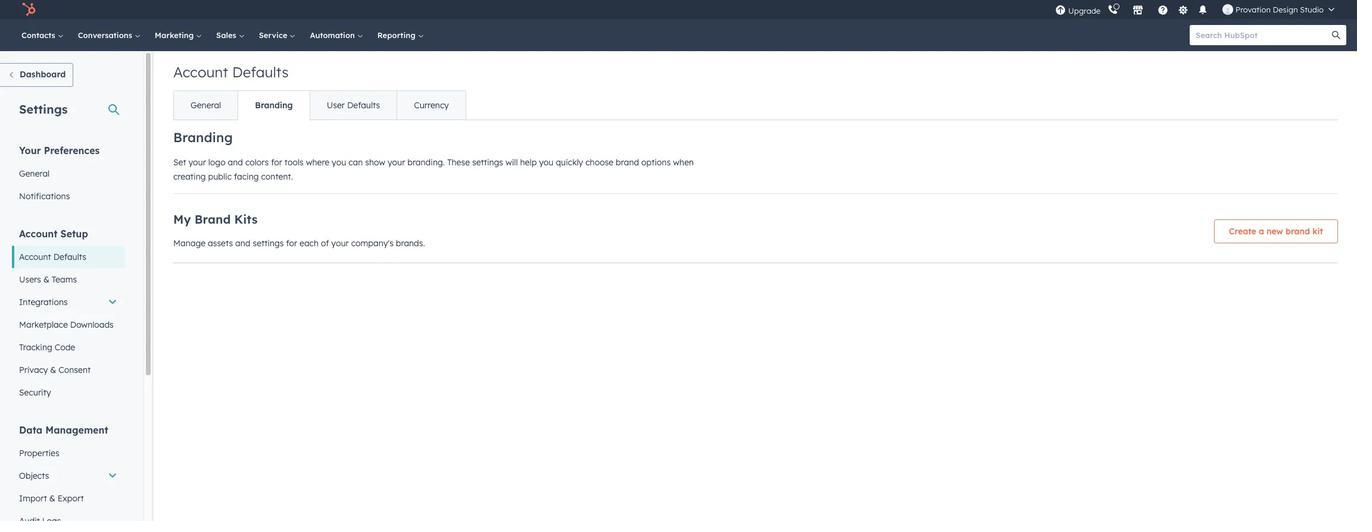 Task type: vqa. For each thing, say whether or not it's contained in the screenshot.
the topmost for
yes



Task type: describe. For each thing, give the bounding box(es) containing it.
2 horizontal spatial your
[[388, 157, 405, 168]]

each
[[300, 238, 319, 249]]

tools
[[285, 157, 304, 168]]

reporting link
[[370, 19, 431, 51]]

when
[[673, 157, 694, 168]]

security
[[19, 388, 51, 399]]

creating
[[173, 172, 206, 182]]

1 vertical spatial settings
[[253, 238, 284, 249]]

my brand kits
[[173, 212, 258, 227]]

marketplaces image
[[1133, 5, 1144, 16]]

colors
[[245, 157, 269, 168]]

properties link
[[12, 443, 125, 465]]

show
[[365, 157, 385, 168]]

currency
[[414, 100, 449, 111]]

hubspot image
[[21, 2, 36, 17]]

sales link
[[209, 19, 252, 51]]

1 horizontal spatial defaults
[[232, 63, 289, 81]]

general link for account
[[174, 91, 238, 120]]

set
[[173, 157, 186, 168]]

defaults for account defaults link
[[53, 252, 86, 263]]

account setup
[[19, 228, 88, 240]]

conversations link
[[71, 19, 148, 51]]

automation
[[310, 30, 357, 40]]

security link
[[12, 382, 125, 404]]

settings link
[[1176, 3, 1191, 16]]

tracking code
[[19, 343, 75, 353]]

users
[[19, 275, 41, 285]]

upgrade image
[[1056, 5, 1066, 16]]

properties
[[19, 449, 59, 459]]

calling icon button
[[1103, 2, 1124, 17]]

help image
[[1158, 5, 1169, 16]]

search button
[[1327, 25, 1347, 45]]

of
[[321, 238, 329, 249]]

privacy
[[19, 365, 48, 376]]

new
[[1267, 226, 1284, 237]]

user
[[327, 100, 345, 111]]

notifications button
[[1193, 0, 1214, 19]]

settings image
[[1178, 5, 1189, 16]]

0 vertical spatial branding
[[255, 100, 293, 111]]

public
[[208, 172, 232, 182]]

manage assets and settings for each of your company's brands.
[[173, 238, 425, 249]]

code
[[55, 343, 75, 353]]

users & teams
[[19, 275, 77, 285]]

management
[[45, 425, 108, 437]]

manage
[[173, 238, 206, 249]]

consent
[[59, 365, 91, 376]]

user defaults link
[[310, 91, 397, 120]]

import & export link
[[12, 488, 125, 511]]

and inside set your logo and colors for tools where you can show your branding. these settings will help you quickly choose brand options when creating public facing content.
[[228, 157, 243, 168]]

& for consent
[[50, 365, 56, 376]]

search image
[[1333, 31, 1341, 39]]

provation design studio
[[1236, 5, 1324, 14]]

settings
[[19, 102, 68, 117]]

my
[[173, 212, 191, 227]]

branding.
[[408, 157, 445, 168]]

set your logo and colors for tools where you can show your branding. these settings will help you quickly choose brand options when creating public facing content.
[[173, 157, 694, 182]]

data management
[[19, 425, 108, 437]]

preferences
[[44, 145, 100, 157]]

marketplace downloads
[[19, 320, 114, 331]]

marketplaces button
[[1126, 0, 1151, 19]]

objects button
[[12, 465, 125, 488]]

brands.
[[396, 238, 425, 249]]

dashboard
[[20, 69, 66, 80]]

account setup element
[[12, 228, 125, 404]]

notifications
[[19, 191, 70, 202]]

data management element
[[12, 424, 125, 522]]

import & export
[[19, 494, 84, 505]]

1 you from the left
[[332, 157, 346, 168]]

contacts
[[21, 30, 58, 40]]

2 you from the left
[[539, 157, 554, 168]]

assets
[[208, 238, 233, 249]]

help button
[[1153, 0, 1174, 19]]

0 horizontal spatial your
[[189, 157, 206, 168]]

provation
[[1236, 5, 1271, 14]]

export
[[58, 494, 84, 505]]

users & teams link
[[12, 269, 125, 291]]

create
[[1229, 226, 1257, 237]]

service link
[[252, 19, 303, 51]]

content.
[[261, 172, 293, 182]]

data
[[19, 425, 42, 437]]

0 horizontal spatial branding
[[173, 129, 233, 146]]



Task type: locate. For each thing, give the bounding box(es) containing it.
account left the setup
[[19, 228, 58, 240]]

1 vertical spatial account defaults
[[19, 252, 86, 263]]

contacts link
[[14, 19, 71, 51]]

0 vertical spatial account
[[173, 63, 228, 81]]

brand
[[616, 157, 639, 168], [1286, 226, 1311, 237]]

navigation containing general
[[173, 91, 466, 120]]

dashboard link
[[0, 63, 73, 87]]

account up users
[[19, 252, 51, 263]]

account defaults link
[[12, 246, 125, 269]]

brand inside button
[[1286, 226, 1311, 237]]

1 horizontal spatial you
[[539, 157, 554, 168]]

you left can
[[332, 157, 346, 168]]

general for account
[[191, 100, 221, 111]]

& right privacy
[[50, 365, 56, 376]]

0 vertical spatial &
[[43, 275, 49, 285]]

& inside privacy & consent link
[[50, 365, 56, 376]]

brand left kit
[[1286, 226, 1311, 237]]

downloads
[[70, 320, 114, 331]]

2 vertical spatial defaults
[[53, 252, 86, 263]]

brand inside set your logo and colors for tools where you can show your branding. these settings will help you quickly choose brand options when creating public facing content.
[[616, 157, 639, 168]]

marketing link
[[148, 19, 209, 51]]

2 horizontal spatial defaults
[[347, 100, 380, 111]]

privacy & consent link
[[12, 359, 125, 382]]

1 horizontal spatial for
[[286, 238, 297, 249]]

0 vertical spatial general link
[[174, 91, 238, 120]]

import
[[19, 494, 47, 505]]

upgrade
[[1069, 6, 1101, 15]]

privacy & consent
[[19, 365, 91, 376]]

0 horizontal spatial for
[[271, 157, 282, 168]]

1 vertical spatial defaults
[[347, 100, 380, 111]]

kits
[[234, 212, 258, 227]]

0 horizontal spatial brand
[[616, 157, 639, 168]]

2 vertical spatial account
[[19, 252, 51, 263]]

defaults right user
[[347, 100, 380, 111]]

can
[[349, 157, 363, 168]]

account for branding
[[173, 63, 228, 81]]

for up content.
[[271, 157, 282, 168]]

1 horizontal spatial settings
[[472, 157, 503, 168]]

1 vertical spatial &
[[50, 365, 56, 376]]

general up "logo"
[[191, 100, 221, 111]]

1 vertical spatial general link
[[12, 163, 125, 185]]

general down your at the left top
[[19, 169, 50, 179]]

account defaults
[[173, 63, 289, 81], [19, 252, 86, 263]]

Search HubSpot search field
[[1190, 25, 1336, 45]]

0 horizontal spatial settings
[[253, 238, 284, 249]]

for left each
[[286, 238, 297, 249]]

1 horizontal spatial account defaults
[[173, 63, 289, 81]]

menu
[[1054, 0, 1343, 19]]

objects
[[19, 471, 49, 482]]

brand
[[195, 212, 231, 227]]

calling icon image
[[1108, 5, 1119, 15]]

account defaults down sales link
[[173, 63, 289, 81]]

0 horizontal spatial general link
[[12, 163, 125, 185]]

settings inside set your logo and colors for tools where you can show your branding. these settings will help you quickly choose brand options when creating public facing content.
[[472, 157, 503, 168]]

sales
[[216, 30, 239, 40]]

kit
[[1313, 226, 1324, 237]]

create a new brand kit button
[[1215, 220, 1339, 243]]

1 vertical spatial account
[[19, 228, 58, 240]]

and up facing
[[228, 157, 243, 168]]

1 horizontal spatial brand
[[1286, 226, 1311, 237]]

these
[[447, 157, 470, 168]]

your right show
[[388, 157, 405, 168]]

1 vertical spatial branding
[[173, 129, 233, 146]]

& right users
[[43, 275, 49, 285]]

your preferences element
[[12, 144, 125, 208]]

0 vertical spatial defaults
[[232, 63, 289, 81]]

integrations button
[[12, 291, 125, 314]]

general link for your
[[12, 163, 125, 185]]

account for users & teams
[[19, 228, 58, 240]]

0 horizontal spatial account defaults
[[19, 252, 86, 263]]

notifications link
[[12, 185, 125, 208]]

james peterson image
[[1223, 4, 1234, 15]]

defaults
[[232, 63, 289, 81], [347, 100, 380, 111], [53, 252, 86, 263]]

settings down kits
[[253, 238, 284, 249]]

0 vertical spatial account defaults
[[173, 63, 289, 81]]

account defaults up users & teams on the bottom left of page
[[19, 252, 86, 263]]

2 vertical spatial &
[[49, 494, 55, 505]]

automation link
[[303, 19, 370, 51]]

a
[[1259, 226, 1265, 237]]

tracking
[[19, 343, 52, 353]]

marketing
[[155, 30, 196, 40]]

defaults up branding link
[[232, 63, 289, 81]]

0 vertical spatial for
[[271, 157, 282, 168]]

hubspot link
[[14, 2, 45, 17]]

1 horizontal spatial general
[[191, 100, 221, 111]]

logo
[[208, 157, 226, 168]]

0 vertical spatial brand
[[616, 157, 639, 168]]

1 vertical spatial and
[[235, 238, 251, 249]]

tracking code link
[[12, 337, 125, 359]]

you right help
[[539, 157, 554, 168]]

conversations
[[78, 30, 135, 40]]

general link up "logo"
[[174, 91, 238, 120]]

general link
[[174, 91, 238, 120], [12, 163, 125, 185]]

& inside import & export link
[[49, 494, 55, 505]]

&
[[43, 275, 49, 285], [50, 365, 56, 376], [49, 494, 55, 505]]

settings
[[472, 157, 503, 168], [253, 238, 284, 249]]

facing
[[234, 172, 259, 182]]

defaults for user defaults link
[[347, 100, 380, 111]]

0 vertical spatial settings
[[472, 157, 503, 168]]

& for teams
[[43, 275, 49, 285]]

company's
[[351, 238, 394, 249]]

settings left will
[[472, 157, 503, 168]]

0 horizontal spatial you
[[332, 157, 346, 168]]

0 horizontal spatial general
[[19, 169, 50, 179]]

quickly
[[556, 157, 583, 168]]

design
[[1273, 5, 1298, 14]]

1 horizontal spatial your
[[331, 238, 349, 249]]

menu containing provation design studio
[[1054, 0, 1343, 19]]

defaults up users & teams link
[[53, 252, 86, 263]]

notifications image
[[1198, 5, 1209, 16]]

integrations
[[19, 297, 68, 308]]

1 vertical spatial general
[[19, 169, 50, 179]]

0 horizontal spatial defaults
[[53, 252, 86, 263]]

& for export
[[49, 494, 55, 505]]

branding
[[255, 100, 293, 111], [173, 129, 233, 146]]

0 vertical spatial and
[[228, 157, 243, 168]]

branding link
[[238, 91, 310, 120]]

create a new brand kit
[[1229, 226, 1324, 237]]

1 vertical spatial brand
[[1286, 226, 1311, 237]]

choose
[[586, 157, 614, 168]]

marketplace downloads link
[[12, 314, 125, 337]]

setup
[[60, 228, 88, 240]]

where
[[306, 157, 330, 168]]

brand right choose
[[616, 157, 639, 168]]

account down marketing link
[[173, 63, 228, 81]]

options
[[642, 157, 671, 168]]

will
[[506, 157, 518, 168]]

defaults inside account setup element
[[53, 252, 86, 263]]

user defaults
[[327, 100, 380, 111]]

navigation
[[173, 91, 466, 120]]

0 vertical spatial general
[[191, 100, 221, 111]]

currency link
[[397, 91, 466, 120]]

you
[[332, 157, 346, 168], [539, 157, 554, 168]]

1 horizontal spatial general link
[[174, 91, 238, 120]]

help
[[520, 157, 537, 168]]

general
[[191, 100, 221, 111], [19, 169, 50, 179]]

your
[[189, 157, 206, 168], [388, 157, 405, 168], [331, 238, 349, 249]]

account
[[173, 63, 228, 81], [19, 228, 58, 240], [19, 252, 51, 263]]

& left export
[[49, 494, 55, 505]]

1 horizontal spatial branding
[[255, 100, 293, 111]]

for inside set your logo and colors for tools where you can show your branding. these settings will help you quickly choose brand options when creating public facing content.
[[271, 157, 282, 168]]

studio
[[1301, 5, 1324, 14]]

1 vertical spatial for
[[286, 238, 297, 249]]

your preferences
[[19, 145, 100, 157]]

& inside users & teams link
[[43, 275, 49, 285]]

and right assets
[[235, 238, 251, 249]]

general for your
[[19, 169, 50, 179]]

your up the creating
[[189, 157, 206, 168]]

general link down preferences
[[12, 163, 125, 185]]

your
[[19, 145, 41, 157]]

general inside your preferences element
[[19, 169, 50, 179]]

your right of
[[331, 238, 349, 249]]

account defaults inside account setup element
[[19, 252, 86, 263]]

teams
[[52, 275, 77, 285]]



